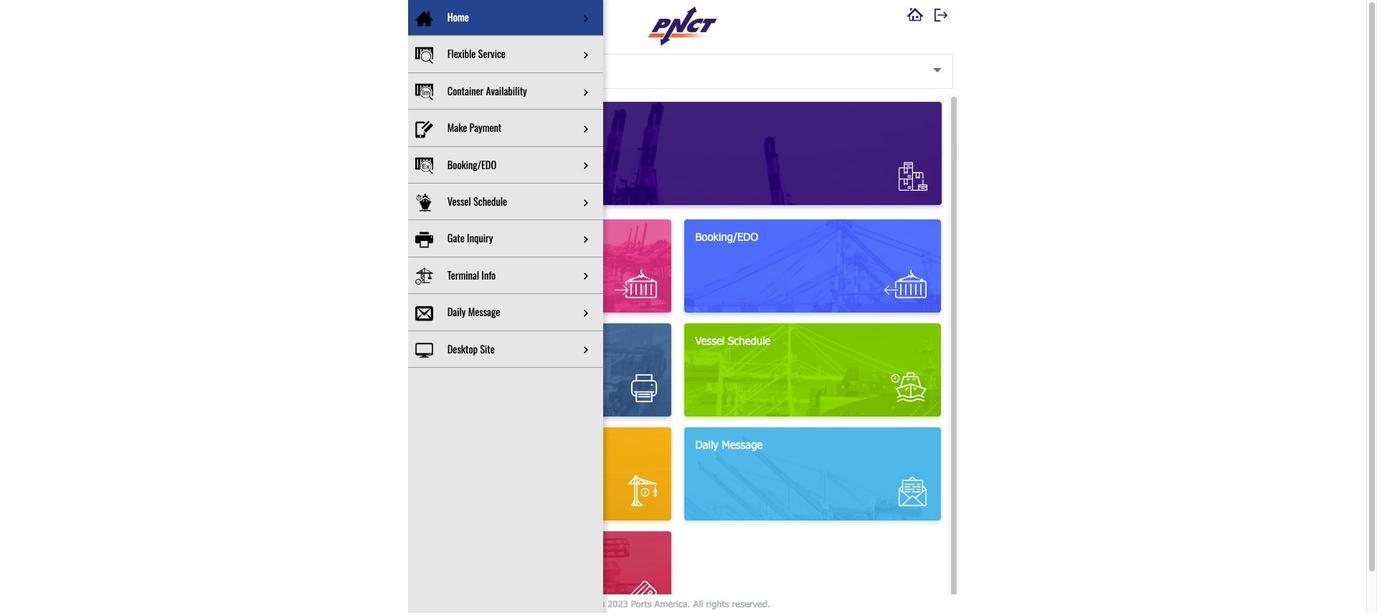 Task type: locate. For each thing, give the bounding box(es) containing it.
0 vertical spatial booking/edo link
[[408, 147, 603, 184]]

0 horizontal spatial daily message
[[447, 304, 500, 319]]

0 vertical spatial gate inquiry link
[[408, 220, 603, 257]]

0 vertical spatial booking/edo
[[447, 157, 496, 172]]

gate inquiry up the terminal info
[[447, 230, 493, 246]]

0 horizontal spatial vessel schedule
[[447, 194, 507, 209]]

service
[[478, 46, 506, 61], [468, 114, 506, 126]]

rights
[[706, 598, 729, 609]]

vessel
[[447, 194, 471, 209], [695, 335, 725, 347]]

flexible service up newark
[[447, 46, 506, 61]]

availability
[[486, 83, 527, 98], [474, 231, 524, 243]]

container availability
[[447, 83, 527, 98], [425, 231, 524, 243]]

vessel schedule link
[[408, 184, 603, 220], [684, 324, 941, 417]]

main content
[[408, 95, 948, 613]]

port newark container terminal banner
[[408, 0, 959, 89]]

2 vertical spatial container
[[425, 231, 471, 243]]

0 vertical spatial terminal
[[536, 65, 577, 77]]

availability down port newark container terminal
[[486, 83, 527, 98]]

0 vertical spatial vessel
[[447, 194, 471, 209]]

flexible
[[447, 46, 476, 61], [425, 114, 465, 126]]

service up port newark container terminal
[[478, 46, 506, 61]]

service right make
[[468, 114, 506, 126]]

0 horizontal spatial daily
[[447, 304, 466, 319]]

1 vertical spatial vessel schedule link
[[684, 324, 941, 417]]

container up the terminal info
[[425, 231, 471, 243]]

gate inquiry
[[447, 230, 493, 246], [425, 335, 484, 347]]

0 vertical spatial message
[[468, 304, 500, 319]]

0 vertical spatial container availability
[[447, 83, 527, 98]]

1 horizontal spatial daily message link
[[684, 428, 941, 521]]

1 vertical spatial flexible
[[425, 114, 465, 126]]

daily
[[447, 304, 466, 319], [695, 439, 718, 451]]

© 2023 ports america. all rights reserved. footer
[[403, 595, 963, 613]]

1 horizontal spatial vessel schedule
[[695, 335, 771, 347]]

1 vertical spatial terminal
[[447, 267, 479, 282]]

1 horizontal spatial daily
[[695, 439, 718, 451]]

availability up terminal info link
[[474, 231, 524, 243]]

1 horizontal spatial schedule
[[728, 335, 771, 347]]

vessel schedule
[[447, 194, 507, 209], [695, 335, 771, 347]]

gate up the terminal info
[[447, 230, 465, 246]]

flexible up newark
[[447, 46, 476, 61]]

1 vertical spatial service
[[468, 114, 506, 126]]

container
[[487, 65, 534, 77], [447, 83, 484, 98], [425, 231, 471, 243]]

booking/edo
[[447, 157, 496, 172], [695, 231, 758, 243]]

1 vertical spatial vessel
[[695, 335, 725, 347]]

inquiry up the terminal info
[[467, 230, 493, 246]]

port
[[425, 65, 444, 77]]

daily message
[[447, 304, 500, 319], [695, 439, 763, 451]]

gate left desktop
[[425, 335, 447, 347]]

0 vertical spatial flexible service
[[447, 46, 506, 61]]

gate
[[447, 230, 465, 246], [425, 335, 447, 347]]

1 horizontal spatial message
[[722, 439, 763, 451]]

0 vertical spatial daily message link
[[408, 294, 603, 331]]

0 horizontal spatial booking/edo
[[447, 157, 496, 172]]

booking/edo link
[[408, 147, 603, 184], [684, 220, 941, 313]]

0 vertical spatial schedule
[[473, 194, 507, 209]]

schedule
[[473, 194, 507, 209], [728, 335, 771, 347]]

gate inquiry link
[[408, 220, 603, 257], [414, 324, 671, 417]]

container right newark
[[487, 65, 534, 77]]

container availability link
[[408, 73, 603, 110], [414, 220, 671, 313]]

container availability up the terminal info
[[425, 231, 524, 243]]

1 vertical spatial vessel schedule
[[695, 335, 771, 347]]

main content containing container availability
[[408, 95, 948, 613]]

0 horizontal spatial schedule
[[473, 194, 507, 209]]

0 horizontal spatial vessel schedule link
[[408, 184, 603, 220]]

1 horizontal spatial booking/edo link
[[684, 220, 941, 313]]

terminal info
[[447, 267, 496, 282]]

1 vertical spatial availability
[[474, 231, 524, 243]]

© 2023 ports america. all rights reserved.
[[596, 598, 770, 609]]

container availability down port newark container terminal
[[447, 83, 527, 98]]

flexible service
[[447, 46, 506, 61], [425, 114, 506, 126]]

inquiry
[[467, 230, 493, 246], [451, 335, 484, 347]]

1 horizontal spatial vessel
[[695, 335, 725, 347]]

terminal info link
[[408, 257, 603, 294]]

desktop
[[447, 341, 478, 356]]

1 vertical spatial booking/edo
[[695, 231, 758, 243]]

message
[[468, 304, 500, 319], [722, 439, 763, 451]]

daily message link
[[408, 294, 603, 331], [684, 428, 941, 521]]

gate inquiry down the terminal info
[[425, 335, 484, 347]]

terminal
[[536, 65, 577, 77], [447, 267, 479, 282]]

1 horizontal spatial vessel schedule link
[[684, 324, 941, 417]]

0 vertical spatial gate
[[447, 230, 465, 246]]

1 vertical spatial gate inquiry
[[425, 335, 484, 347]]

0 horizontal spatial terminal
[[447, 267, 479, 282]]

flexible service down newark
[[425, 114, 506, 126]]

inquiry down the terminal info
[[451, 335, 484, 347]]

make payment link
[[408, 110, 603, 147]]

1 vertical spatial flexible service
[[425, 114, 506, 126]]

flexible service inside button
[[425, 114, 506, 126]]

0 vertical spatial container
[[487, 65, 534, 77]]

service inside button
[[468, 114, 506, 126]]

0 vertical spatial container availability link
[[408, 73, 603, 110]]

1 vertical spatial daily message
[[695, 439, 763, 451]]

container down newark
[[447, 83, 484, 98]]

0 horizontal spatial message
[[468, 304, 500, 319]]

1 horizontal spatial booking/edo
[[695, 231, 758, 243]]

all
[[693, 598, 703, 609]]

1 horizontal spatial terminal
[[536, 65, 577, 77]]

flexible left payment at left
[[425, 114, 465, 126]]



Task type: describe. For each thing, give the bounding box(es) containing it.
0 vertical spatial daily message
[[447, 304, 500, 319]]

0 horizontal spatial vessel
[[447, 194, 471, 209]]

1 vertical spatial daily
[[695, 439, 718, 451]]

0 vertical spatial vessel schedule link
[[408, 184, 603, 220]]

1 vertical spatial booking/edo link
[[684, 220, 941, 313]]

home link
[[408, 0, 603, 36]]

1 vertical spatial daily message link
[[684, 428, 941, 521]]

1 vertical spatial container
[[447, 83, 484, 98]]

container inside banner
[[487, 65, 534, 77]]

1 vertical spatial gate inquiry link
[[414, 324, 671, 417]]

0 vertical spatial availability
[[486, 83, 527, 98]]

0 vertical spatial inquiry
[[467, 230, 493, 246]]

home
[[447, 9, 469, 24]]

0 vertical spatial service
[[478, 46, 506, 61]]

port newark container terminal
[[425, 65, 577, 77]]

1 horizontal spatial daily message
[[695, 439, 763, 451]]

flexible service link
[[408, 36, 603, 73]]

desktop site link
[[408, 331, 603, 368]]

©
[[596, 598, 605, 609]]

flexible service button
[[414, 102, 941, 205]]

0 vertical spatial gate inquiry
[[447, 230, 493, 246]]

info
[[481, 267, 496, 282]]

port america logo image
[[647, 0, 719, 46]]

flexible inside button
[[425, 114, 465, 126]]

1 vertical spatial message
[[722, 439, 763, 451]]

america.
[[654, 598, 690, 609]]

ports
[[631, 598, 652, 609]]

1 vertical spatial gate
[[425, 335, 447, 347]]

desktop site
[[447, 341, 495, 356]]

1 vertical spatial container availability
[[425, 231, 524, 243]]

0 vertical spatial flexible
[[447, 46, 476, 61]]

payment
[[469, 120, 501, 135]]

1 vertical spatial container availability link
[[414, 220, 671, 313]]

0 horizontal spatial booking/edo link
[[408, 147, 603, 184]]

0 vertical spatial vessel schedule
[[447, 194, 507, 209]]

0 vertical spatial daily
[[447, 304, 466, 319]]

make
[[447, 120, 467, 135]]

make payment
[[447, 120, 501, 135]]

1 vertical spatial schedule
[[728, 335, 771, 347]]

reserved.
[[732, 598, 770, 609]]

0 horizontal spatial daily message link
[[408, 294, 603, 331]]

terminal inside banner
[[536, 65, 577, 77]]

1 vertical spatial inquiry
[[451, 335, 484, 347]]

newark
[[447, 65, 484, 77]]

2023
[[608, 598, 628, 609]]

site
[[480, 341, 495, 356]]



Task type: vqa. For each thing, say whether or not it's contained in the screenshot.
Availability in the main content
yes



